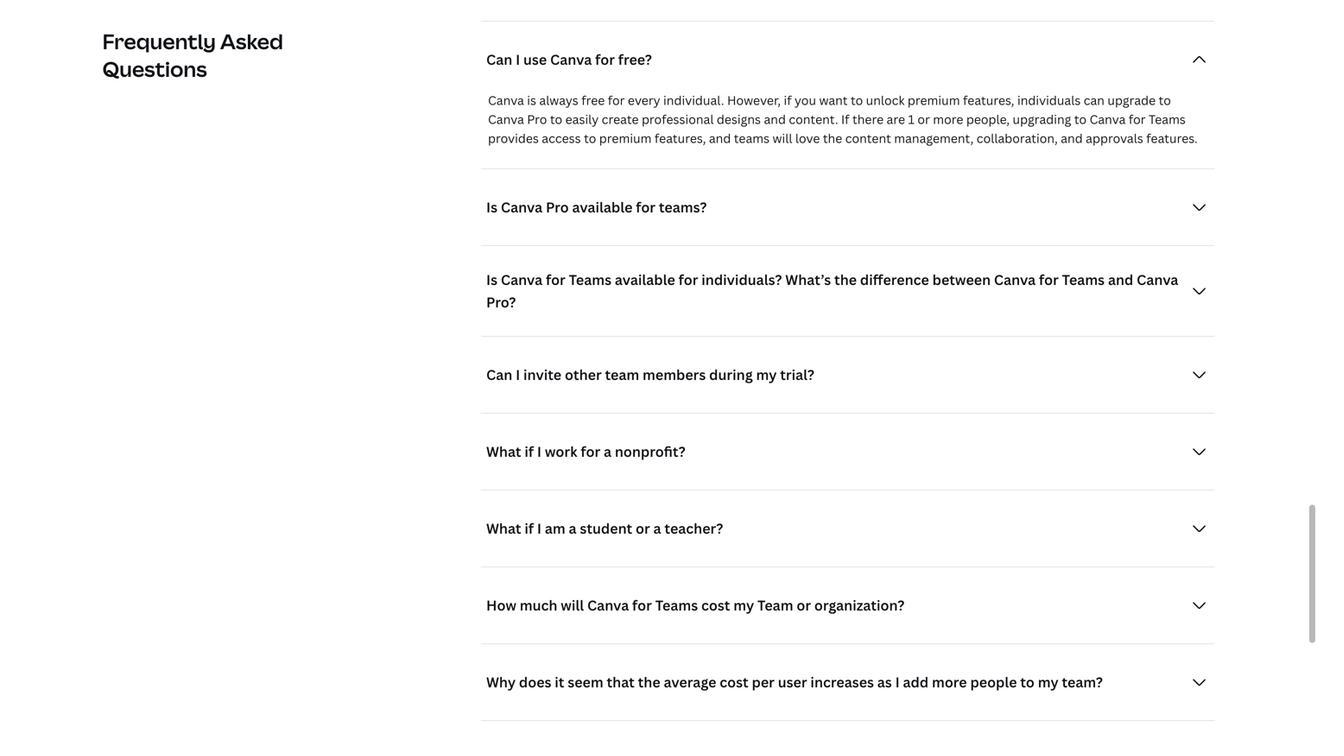 Task type: describe. For each thing, give the bounding box(es) containing it.
to down easily
[[584, 130, 597, 146]]

teams?
[[659, 198, 707, 216]]

will inside 'canva is always free for every individual. however, if you want to unlock premium features, individuals can upgrade to canva pro to easily create professional designs and content. if there are 1 or more people, upgrading to canva for teams provides access to premium features, and teams will love the content management, collaboration, and approvals features.'
[[773, 130, 793, 146]]

questions
[[102, 55, 207, 83]]

during
[[710, 366, 753, 384]]

to down always
[[550, 111, 563, 127]]

every
[[628, 92, 661, 108]]

teams inside 'canva is always free for every individual. however, if you want to unlock premium features, individuals can upgrade to canva pro to easily create professional designs and content. if there are 1 or more people, upgrading to canva for teams provides access to premium features, and teams will love the content management, collaboration, and approvals features.'
[[1149, 111, 1186, 127]]

if for what if i am a student or a teacher?
[[525, 519, 534, 538]]

nonprofit?
[[615, 442, 686, 461]]

canva inside is canva pro available for teams? dropdown button
[[501, 198, 543, 216]]

to inside why does it seem that the average cost per user increases as i add more people to my team? dropdown button
[[1021, 673, 1035, 692]]

if inside 'canva is always free for every individual. however, if you want to unlock premium features, individuals can upgrade to canva pro to easily create professional designs and content. if there are 1 or more people, upgrading to canva for teams provides access to premium features, and teams will love the content management, collaboration, and approvals features.'
[[784, 92, 792, 108]]

free?
[[619, 50, 652, 69]]

what if i am a student or a teacher? button
[[481, 512, 1215, 546]]

is for is canva for teams available for individuals? what's the difference between canva for teams and canva pro?
[[487, 270, 498, 289]]

what's
[[786, 270, 832, 289]]

however,
[[728, 92, 781, 108]]

and inside is canva for teams available for individuals? what's the difference between canva for teams and canva pro?
[[1109, 270, 1134, 289]]

teams
[[734, 130, 770, 146]]

2 horizontal spatial a
[[654, 519, 662, 538]]

other
[[565, 366, 602, 384]]

i right as
[[896, 673, 900, 692]]

if for what if i work for a nonprofit?
[[525, 442, 534, 461]]

organization?
[[815, 596, 905, 615]]

1 vertical spatial features,
[[655, 130, 706, 146]]

what if i work for a nonprofit? button
[[481, 435, 1215, 469]]

per
[[752, 673, 775, 692]]

canva inside how much will canva for teams cost my team or organization? dropdown button
[[588, 596, 629, 615]]

content.
[[789, 111, 839, 127]]

free
[[582, 92, 605, 108]]

professional
[[642, 111, 714, 127]]

user
[[778, 673, 808, 692]]

1 horizontal spatial features,
[[964, 92, 1015, 108]]

individuals?
[[702, 270, 782, 289]]

2 vertical spatial the
[[638, 673, 661, 692]]

easily
[[566, 111, 599, 127]]

team?
[[1062, 673, 1104, 692]]

why does it seem that the average cost per user increases as i add more people to my team? button
[[481, 665, 1215, 700]]

student
[[580, 519, 633, 538]]

team
[[758, 596, 794, 615]]

0 horizontal spatial a
[[569, 519, 577, 538]]

can for can i invite other team members during my trial?
[[487, 366, 513, 384]]

what for what if i work for a nonprofit?
[[487, 442, 522, 461]]

does
[[519, 673, 552, 692]]

increases
[[811, 673, 874, 692]]

collaboration,
[[977, 130, 1058, 146]]

designs
[[717, 111, 761, 127]]

frequently asked questions
[[102, 27, 283, 83]]

more inside 'canva is always free for every individual. however, if you want to unlock premium features, individuals can upgrade to canva pro to easily create professional designs and content. if there are 1 or more people, upgrading to canva for teams provides access to premium features, and teams will love the content management, collaboration, and approvals features.'
[[933, 111, 964, 127]]

for inside dropdown button
[[636, 198, 656, 216]]

content
[[846, 130, 892, 146]]

asked
[[220, 27, 283, 55]]

can i use canva for free? button
[[481, 42, 1215, 77]]

people
[[971, 673, 1018, 692]]

to up there
[[851, 92, 864, 108]]

or inside 'canva is always free for every individual. however, if you want to unlock premium features, individuals can upgrade to canva pro to easily create professional designs and content. if there are 1 or more people, upgrading to canva for teams provides access to premium features, and teams will love the content management, collaboration, and approvals features.'
[[918, 111, 931, 127]]

is canva pro available for teams? button
[[481, 190, 1215, 225]]

access
[[542, 130, 581, 146]]

to right upgrade
[[1159, 92, 1172, 108]]

you
[[795, 92, 817, 108]]

am
[[545, 519, 566, 538]]

i left 'work'
[[537, 442, 542, 461]]

1 horizontal spatial a
[[604, 442, 612, 461]]

work
[[545, 442, 578, 461]]

upgrade
[[1108, 92, 1156, 108]]

how much will canva for teams cost my team or organization?
[[487, 596, 905, 615]]

1 vertical spatial cost
[[720, 673, 749, 692]]



Task type: vqa. For each thing, say whether or not it's contained in the screenshot.
the professional
yes



Task type: locate. For each thing, give the bounding box(es) containing it.
2 vertical spatial or
[[797, 596, 811, 615]]

canva
[[550, 50, 592, 69], [488, 92, 524, 108], [488, 111, 524, 127], [1090, 111, 1126, 127], [501, 198, 543, 216], [501, 270, 543, 289], [995, 270, 1036, 289], [1137, 270, 1179, 289], [588, 596, 629, 615]]

canva is always free for every individual. however, if you want to unlock premium features, individuals can upgrade to canva pro to easily create professional designs and content. if there are 1 or more people, upgrading to canva for teams provides access to premium features, and teams will love the content management, collaboration, and approvals features.
[[488, 92, 1198, 146]]

0 vertical spatial cost
[[702, 596, 731, 615]]

more
[[933, 111, 964, 127], [932, 673, 968, 692]]

the inside is canva for teams available for individuals? what's the difference between canva for teams and canva pro?
[[835, 270, 857, 289]]

0 vertical spatial my
[[757, 366, 777, 384]]

0 vertical spatial if
[[784, 92, 792, 108]]

premium down create
[[600, 130, 652, 146]]

will
[[773, 130, 793, 146], [561, 596, 584, 615]]

features,
[[964, 92, 1015, 108], [655, 130, 706, 146]]

my
[[757, 366, 777, 384], [734, 596, 755, 615], [1038, 673, 1059, 692]]

can i use canva for free?
[[487, 50, 652, 69]]

my left trial?
[[757, 366, 777, 384]]

i
[[516, 50, 520, 69], [516, 366, 520, 384], [537, 442, 542, 461], [537, 519, 542, 538], [896, 673, 900, 692]]

individuals
[[1018, 92, 1081, 108]]

upgrading
[[1013, 111, 1072, 127]]

1
[[909, 111, 915, 127]]

features, up people,
[[964, 92, 1015, 108]]

use
[[524, 50, 547, 69]]

0 vertical spatial will
[[773, 130, 793, 146]]

pro down is
[[527, 111, 547, 127]]

if left you
[[784, 92, 792, 108]]

teacher?
[[665, 519, 724, 538]]

i left the am
[[537, 519, 542, 538]]

the right that at bottom
[[638, 673, 661, 692]]

can i invite other team members during my trial? button
[[481, 358, 1215, 392]]

will right "much"
[[561, 596, 584, 615]]

management,
[[895, 130, 974, 146]]

1 horizontal spatial or
[[797, 596, 811, 615]]

is
[[527, 92, 537, 108]]

or right the team
[[797, 596, 811, 615]]

can left the use
[[487, 50, 513, 69]]

pro inside 'canva is always free for every individual. however, if you want to unlock premium features, individuals can upgrade to canva pro to easily create professional designs and content. if there are 1 or more people, upgrading to canva for teams provides access to premium features, and teams will love the content management, collaboration, and approvals features.'
[[527, 111, 547, 127]]

available down teams?
[[615, 270, 676, 289]]

0 vertical spatial the
[[823, 130, 843, 146]]

what
[[487, 442, 522, 461], [487, 519, 522, 538]]

approvals
[[1086, 130, 1144, 146]]

a left teacher?
[[654, 519, 662, 538]]

pro?
[[487, 293, 516, 312]]

much
[[520, 596, 558, 615]]

always
[[540, 92, 579, 108]]

is canva for teams available for individuals? what's the difference between canva for teams and canva pro? button
[[481, 267, 1215, 315]]

provides
[[488, 130, 539, 146]]

1 vertical spatial pro
[[546, 198, 569, 216]]

features.
[[1147, 130, 1198, 146]]

1 vertical spatial or
[[636, 519, 650, 538]]

that
[[607, 673, 635, 692]]

or
[[918, 111, 931, 127], [636, 519, 650, 538], [797, 596, 811, 615]]

if inside what if i work for a nonprofit? dropdown button
[[525, 442, 534, 461]]

my for trial?
[[757, 366, 777, 384]]

0 horizontal spatial will
[[561, 596, 584, 615]]

0 vertical spatial is
[[487, 198, 498, 216]]

0 vertical spatial what
[[487, 442, 522, 461]]

2 vertical spatial if
[[525, 519, 534, 538]]

to right people
[[1021, 673, 1035, 692]]

what if i am a student or a teacher?
[[487, 519, 724, 538]]

cost left per
[[720, 673, 749, 692]]

there
[[853, 111, 884, 127]]

1 vertical spatial what
[[487, 519, 522, 538]]

2 vertical spatial my
[[1038, 673, 1059, 692]]

create
[[602, 111, 639, 127]]

teams
[[1149, 111, 1186, 127], [569, 270, 612, 289], [1063, 270, 1105, 289], [656, 596, 698, 615]]

0 horizontal spatial my
[[734, 596, 755, 615]]

and
[[764, 111, 786, 127], [709, 130, 731, 146], [1061, 130, 1083, 146], [1109, 270, 1134, 289]]

or right student
[[636, 519, 650, 538]]

what left the am
[[487, 519, 522, 538]]

2 horizontal spatial my
[[1038, 673, 1059, 692]]

0 vertical spatial available
[[572, 198, 633, 216]]

are
[[887, 111, 906, 127]]

love
[[796, 130, 820, 146]]

is up pro?
[[487, 270, 498, 289]]

1 vertical spatial is
[[487, 270, 498, 289]]

can inside can i use canva for free? dropdown button
[[487, 50, 513, 69]]

1 vertical spatial premium
[[600, 130, 652, 146]]

0 vertical spatial premium
[[908, 92, 961, 108]]

1 horizontal spatial premium
[[908, 92, 961, 108]]

trial?
[[781, 366, 815, 384]]

between
[[933, 270, 991, 289]]

1 vertical spatial will
[[561, 596, 584, 615]]

more up management,
[[933, 111, 964, 127]]

the right what's
[[835, 270, 857, 289]]

unlock
[[866, 92, 905, 108]]

2 horizontal spatial or
[[918, 111, 931, 127]]

can inside can i invite other team members during my trial? dropdown button
[[487, 366, 513, 384]]

1 vertical spatial the
[[835, 270, 857, 289]]

or right 1
[[918, 111, 931, 127]]

more inside why does it seem that the average cost per user increases as i add more people to my team? dropdown button
[[932, 673, 968, 692]]

how much will canva for teams cost my team or organization? button
[[481, 588, 1215, 623]]

add
[[903, 673, 929, 692]]

if inside what if i am a student or a teacher? dropdown button
[[525, 519, 534, 538]]

available down the access
[[572, 198, 633, 216]]

0 vertical spatial pro
[[527, 111, 547, 127]]

the inside 'canva is always free for every individual. however, if you want to unlock premium features, individuals can upgrade to canva pro to easily create professional designs and content. if there are 1 or more people, upgrading to canva for teams provides access to premium features, and teams will love the content management, collaboration, and approvals features.'
[[823, 130, 843, 146]]

a right the am
[[569, 519, 577, 538]]

what left 'work'
[[487, 442, 522, 461]]

what if i work for a nonprofit?
[[487, 442, 686, 461]]

if
[[842, 111, 850, 127]]

difference
[[861, 270, 930, 289]]

is inside is canva for teams available for individuals? what's the difference between canva for teams and canva pro?
[[487, 270, 498, 289]]

frequently
[[102, 27, 216, 55]]

pro down the access
[[546, 198, 569, 216]]

pro
[[527, 111, 547, 127], [546, 198, 569, 216]]

1 vertical spatial more
[[932, 673, 968, 692]]

features, down 'professional'
[[655, 130, 706, 146]]

is canva for teams available for individuals? what's the difference between canva for teams and canva pro?
[[487, 270, 1179, 312]]

seem
[[568, 673, 604, 692]]

1 horizontal spatial will
[[773, 130, 793, 146]]

individual.
[[664, 92, 725, 108]]

available inside dropdown button
[[572, 198, 633, 216]]

invite
[[524, 366, 562, 384]]

the down if at the right
[[823, 130, 843, 146]]

1 vertical spatial available
[[615, 270, 676, 289]]

average
[[664, 673, 717, 692]]

premium up 1
[[908, 92, 961, 108]]

pro inside dropdown button
[[546, 198, 569, 216]]

will inside dropdown button
[[561, 596, 584, 615]]

it
[[555, 673, 565, 692]]

can left invite at the left
[[487, 366, 513, 384]]

can for can i use canva for free?
[[487, 50, 513, 69]]

2 is from the top
[[487, 270, 498, 289]]

can
[[487, 50, 513, 69], [487, 366, 513, 384]]

2 can from the top
[[487, 366, 513, 384]]

for
[[595, 50, 615, 69], [608, 92, 625, 108], [1129, 111, 1146, 127], [636, 198, 656, 216], [546, 270, 566, 289], [679, 270, 699, 289], [1040, 270, 1059, 289], [581, 442, 601, 461], [633, 596, 652, 615]]

people,
[[967, 111, 1010, 127]]

2 what from the top
[[487, 519, 522, 538]]

a left nonprofit?
[[604, 442, 612, 461]]

1 is from the top
[[487, 198, 498, 216]]

available inside is canva for teams available for individuals? what's the difference between canva for teams and canva pro?
[[615, 270, 676, 289]]

1 vertical spatial if
[[525, 442, 534, 461]]

is canva pro available for teams?
[[487, 198, 707, 216]]

1 vertical spatial my
[[734, 596, 755, 615]]

0 vertical spatial more
[[933, 111, 964, 127]]

1 can from the top
[[487, 50, 513, 69]]

to
[[851, 92, 864, 108], [1159, 92, 1172, 108], [550, 111, 563, 127], [1075, 111, 1087, 127], [584, 130, 597, 146], [1021, 673, 1035, 692]]

can
[[1084, 92, 1105, 108]]

more right add
[[932, 673, 968, 692]]

0 horizontal spatial or
[[636, 519, 650, 538]]

0 vertical spatial can
[[487, 50, 513, 69]]

is for is canva pro available for teams?
[[487, 198, 498, 216]]

if
[[784, 92, 792, 108], [525, 442, 534, 461], [525, 519, 534, 538]]

what for what if i am a student or a teacher?
[[487, 519, 522, 538]]

to down 'can'
[[1075, 111, 1087, 127]]

0 horizontal spatial premium
[[600, 130, 652, 146]]

my for team
[[734, 596, 755, 615]]

1 vertical spatial can
[[487, 366, 513, 384]]

cost left the team
[[702, 596, 731, 615]]

0 horizontal spatial features,
[[655, 130, 706, 146]]

want
[[820, 92, 848, 108]]

is inside dropdown button
[[487, 198, 498, 216]]

the
[[823, 130, 843, 146], [835, 270, 857, 289], [638, 673, 661, 692]]

i left the use
[[516, 50, 520, 69]]

canva inside can i use canva for free? dropdown button
[[550, 50, 592, 69]]

will left love
[[773, 130, 793, 146]]

0 vertical spatial or
[[918, 111, 931, 127]]

is down provides
[[487, 198, 498, 216]]

if left 'work'
[[525, 442, 534, 461]]

why does it seem that the average cost per user increases as i add more people to my team?
[[487, 673, 1104, 692]]

as
[[878, 673, 892, 692]]

why
[[487, 673, 516, 692]]

my left team?
[[1038, 673, 1059, 692]]

how
[[487, 596, 517, 615]]

a
[[604, 442, 612, 461], [569, 519, 577, 538], [654, 519, 662, 538]]

members
[[643, 366, 706, 384]]

team
[[605, 366, 640, 384]]

1 horizontal spatial my
[[757, 366, 777, 384]]

0 vertical spatial features,
[[964, 92, 1015, 108]]

can i invite other team members during my trial?
[[487, 366, 815, 384]]

i left invite at the left
[[516, 366, 520, 384]]

1 what from the top
[[487, 442, 522, 461]]

available
[[572, 198, 633, 216], [615, 270, 676, 289]]

if left the am
[[525, 519, 534, 538]]

my left the team
[[734, 596, 755, 615]]



